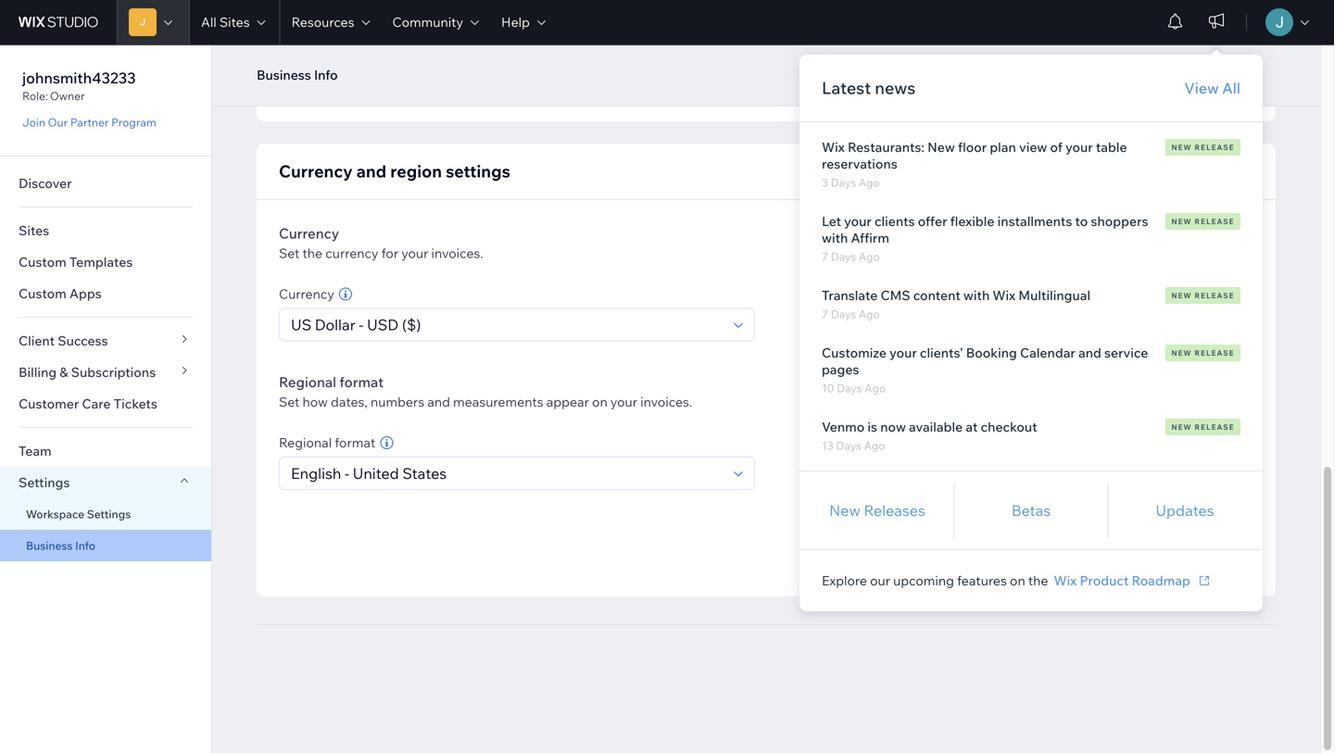 Task type: describe. For each thing, give the bounding box(es) containing it.
wix inside wix restaurants: new floor plan view of your table reservations 3 days ago
[[822, 139, 845, 155]]

format for regional format set how dates, numbers and measurements appear on your invoices.
[[340, 373, 384, 391]]

days inside translate cms content with wix multilingual 7 days ago
[[831, 307, 856, 321]]

venmo is now available at checkout 13 days ago
[[822, 419, 1038, 453]]

explore our upcoming features on the wix product roadmap
[[822, 573, 1191, 589]]

pm inside date : december 19, 2023 at 2:53:33 pm
[[1053, 297, 1074, 313]]

regional format preview
[[873, 246, 1025, 262]]

help
[[501, 14, 530, 30]]

on inside regional format set how dates, numbers and measurements appear on your invoices.
[[592, 394, 608, 410]]

new for let your clients offer flexible installments to shoppers with affirm
[[1172, 217, 1192, 226]]

lb,
[[954, 501, 968, 517]]

wix restaurants: new floor plan view of your table reservations 3 days ago
[[822, 139, 1127, 190]]

0 vertical spatial sites
[[220, 14, 250, 30]]

numbers
[[873, 382, 929, 398]]

currency for currency : $1,234.56
[[873, 433, 928, 449]]

betas button
[[1012, 500, 1051, 522]]

customize your clients' booking calendar and service pages 10 days ago
[[822, 345, 1148, 395]]

new for customize your clients' booking calendar and service pages
[[1172, 348, 1192, 358]]

date
[[910, 331, 937, 347]]

business for business info link on the left
[[26, 539, 73, 553]]

of
[[1050, 139, 1063, 155]]

workspace settings link
[[0, 499, 211, 530]]

j button
[[117, 0, 189, 44]]

currency for currency and region settings
[[279, 161, 353, 182]]

your inside customize your clients' booking calendar and service pages 10 days ago
[[890, 345, 917, 361]]

team
[[19, 443, 52, 459]]

settings
[[446, 161, 511, 182]]

your inside wix restaurants: new floor plan view of your table reservations 3 days ago
[[1066, 139, 1093, 155]]

team link
[[0, 436, 211, 467]]

release for customize your clients' booking calendar and service pages
[[1195, 348, 1235, 358]]

join
[[22, 115, 45, 129]]

0 horizontal spatial and
[[357, 161, 387, 182]]

latest
[[822, 77, 871, 98]]

our
[[48, 115, 68, 129]]

3
[[822, 176, 828, 190]]

custom apps link
[[0, 278, 211, 310]]

business info button
[[247, 61, 347, 89]]

short
[[873, 331, 907, 347]]

owner
[[50, 89, 85, 103]]

ago inside venmo is now available at checkout 13 days ago
[[864, 439, 885, 453]]

our
[[870, 573, 891, 589]]

and inside regional format set how dates, numbers and measurements appear on your invoices.
[[427, 394, 450, 410]]

business info for business info button
[[257, 67, 338, 83]]

release for wix restaurants: new floor plan view of your table reservations
[[1195, 143, 1235, 152]]

measurements
[[873, 484, 963, 500]]

sidebar element
[[0, 44, 212, 753]]

calendar
[[1020, 345, 1076, 361]]

affirm
[[851, 230, 890, 246]]

currency set the currency for your invoices.
[[279, 225, 483, 261]]

$1,234.56
[[873, 450, 932, 466]]

help button
[[490, 0, 557, 44]]

days inside wix restaurants: new floor plan view of your table reservations 3 days ago
[[831, 176, 856, 190]]

new inside wix restaurants: new floor plan view of your table reservations 3 days ago
[[928, 139, 955, 155]]

2023
[[959, 297, 989, 313]]

12/19/23,
[[873, 348, 930, 364]]

discover
[[19, 175, 72, 191]]

subscriptions
[[71, 364, 156, 380]]

community
[[392, 14, 463, 30]]

sites link
[[0, 215, 211, 247]]

new release for venmo is now available at checkout
[[1172, 423, 1235, 432]]

19,
[[939, 297, 957, 313]]

business info for business info link on the left
[[26, 539, 96, 553]]

wix product roadmap button
[[1054, 573, 1191, 589]]

13
[[822, 439, 834, 453]]

7 inside let your clients offer flexible installments to shoppers with affirm 7 days ago
[[822, 250, 829, 264]]

your inside currency set the currency for your invoices.
[[401, 245, 429, 261]]

customer
[[19, 396, 79, 412]]

at inside date : december 19, 2023 at 2:53:33 pm
[[992, 297, 1004, 313]]

success
[[58, 333, 108, 349]]

release for translate cms content with wix multilingual
[[1195, 291, 1235, 300]]

with inside translate cms content with wix multilingual 7 days ago
[[964, 287, 990, 304]]

info for business info link on the left
[[75, 539, 96, 553]]

7 inside translate cms content with wix multilingual 7 days ago
[[822, 307, 829, 321]]

offer
[[918, 213, 948, 229]]

new for wix restaurants: new floor plan view of your table reservations
[[1172, 143, 1192, 152]]

to
[[1076, 213, 1088, 229]]

&
[[60, 364, 68, 380]]

betas
[[1012, 501, 1051, 520]]

updates button
[[1156, 500, 1215, 522]]

view
[[1019, 139, 1048, 155]]

december
[[873, 297, 936, 313]]

translate
[[822, 287, 878, 304]]

*based on your regional format
[[873, 537, 1033, 550]]

all sites
[[201, 14, 250, 30]]

settings inside workspace settings 'link'
[[87, 507, 131, 521]]

program
[[111, 115, 156, 129]]

appear
[[547, 394, 589, 410]]

view all button
[[1185, 77, 1241, 99]]

multilingual
[[1019, 287, 1091, 304]]

2:53:33
[[1007, 297, 1051, 313]]

region
[[390, 161, 442, 182]]

in)
[[971, 501, 986, 517]]

business for business info button
[[257, 67, 311, 83]]

available
[[909, 419, 963, 435]]

customer care tickets link
[[0, 388, 211, 420]]

all inside button
[[1223, 79, 1241, 97]]

floor
[[958, 139, 987, 155]]

new release for translate cms content with wix multilingual
[[1172, 291, 1235, 300]]

date : december 19, 2023 at 2:53:33 pm
[[873, 280, 1074, 313]]

currency and region settings
[[279, 161, 511, 182]]

customize
[[822, 345, 887, 361]]

2 vertical spatial wix
[[1054, 573, 1077, 589]]

custom templates link
[[0, 247, 211, 278]]

pages
[[822, 361, 859, 378]]

view all
[[1185, 79, 1241, 97]]

regional for regional format preview
[[873, 246, 927, 262]]

clients'
[[920, 345, 963, 361]]

phone
[[778, 38, 822, 57]]

clients
[[875, 213, 915, 229]]

1 horizontal spatial the
[[1029, 573, 1049, 589]]

your inside let your clients offer flexible installments to shoppers with affirm 7 days ago
[[844, 213, 872, 229]]

regional format set how dates, numbers and measurements appear on your invoices.
[[279, 373, 693, 410]]

how
[[303, 394, 328, 410]]

new release for wix restaurants: new floor plan view of your table reservations
[[1172, 143, 1235, 152]]

format for regional format preview
[[930, 246, 972, 262]]

new inside button
[[830, 501, 861, 520]]

venmo
[[822, 419, 865, 435]]



Task type: vqa. For each thing, say whether or not it's contained in the screenshot.
"specific" at bottom
no



Task type: locate. For each thing, give the bounding box(es) containing it.
customer care tickets
[[19, 396, 157, 412]]

with right 19,
[[964, 287, 990, 304]]

business inside sidebar element
[[26, 539, 73, 553]]

ago inside wix restaurants: new floor plan view of your table reservations 3 days ago
[[859, 176, 880, 190]]

:
[[902, 280, 905, 296], [928, 433, 932, 449]]

1 horizontal spatial all
[[1223, 79, 1241, 97]]

2 horizontal spatial and
[[1079, 345, 1102, 361]]

days down 'affirm'
[[831, 250, 856, 264]]

pm right 2:53
[[961, 348, 981, 364]]

business info inside button
[[257, 67, 338, 83]]

on right appear
[[592, 394, 608, 410]]

your up 'affirm'
[[844, 213, 872, 229]]

wix inside translate cms content with wix multilingual 7 days ago
[[993, 287, 1016, 304]]

info
[[314, 67, 338, 83], [75, 539, 96, 553]]

1 horizontal spatial invoices.
[[641, 394, 693, 410]]

regional up how
[[279, 373, 336, 391]]

0 horizontal spatial sites
[[19, 222, 49, 239]]

new left releases
[[830, 501, 861, 520]]

your
[[1066, 139, 1093, 155], [844, 213, 872, 229], [401, 245, 429, 261], [890, 345, 917, 361], [611, 394, 638, 410], [928, 537, 951, 550]]

0 vertical spatial on
[[592, 394, 608, 410]]

the right features
[[1029, 573, 1049, 589]]

1 vertical spatial with
[[964, 287, 990, 304]]

0 vertical spatial regional
[[873, 246, 927, 262]]

0 vertical spatial set
[[279, 245, 300, 261]]

your inside regional format set how dates, numbers and measurements appear on your invoices.
[[611, 394, 638, 410]]

at right available
[[966, 419, 978, 435]]

date
[[873, 280, 902, 296]]

2 vertical spatial regional
[[279, 435, 332, 451]]

1 horizontal spatial on
[[912, 537, 926, 550]]

workspace settings
[[26, 507, 131, 521]]

0 horizontal spatial business info
[[26, 539, 96, 553]]

0 horizontal spatial pm
[[961, 348, 981, 364]]

7 down let
[[822, 250, 829, 264]]

ago inside translate cms content with wix multilingual 7 days ago
[[859, 307, 880, 321]]

1 vertical spatial :
[[928, 433, 932, 449]]

wix right 2023
[[993, 287, 1016, 304]]

cms
[[881, 287, 911, 304]]

regional inside regional format set how dates, numbers and measurements appear on your invoices.
[[279, 373, 336, 391]]

release for let your clients offer flexible installments to shoppers with affirm
[[1195, 217, 1235, 226]]

0 horizontal spatial settings
[[19, 474, 70, 491]]

on right features
[[1010, 573, 1026, 589]]

1 horizontal spatial :
[[928, 433, 932, 449]]

0 vertical spatial pm
[[1053, 297, 1074, 313]]

(e.g.
[[925, 501, 951, 517]]

latest news
[[822, 77, 916, 98]]

product
[[1080, 573, 1129, 589]]

new for translate cms content with wix multilingual
[[1172, 291, 1192, 300]]

0 horizontal spatial the
[[303, 245, 323, 261]]

0 vertical spatial invoices.
[[431, 245, 483, 261]]

new release for let your clients offer flexible installments to shoppers with affirm
[[1172, 217, 1235, 226]]

0 vertical spatial new
[[928, 139, 955, 155]]

1 horizontal spatial business
[[257, 67, 311, 83]]

: up december
[[902, 280, 905, 296]]

*based
[[873, 537, 910, 550]]

1 vertical spatial invoices.
[[641, 394, 693, 410]]

custom for custom templates
[[19, 254, 66, 270]]

format for regional format
[[335, 435, 376, 451]]

2 new release from the top
[[1172, 217, 1235, 226]]

1 horizontal spatial sites
[[220, 14, 250, 30]]

ago inside let your clients offer flexible installments to shoppers with affirm 7 days ago
[[859, 250, 880, 264]]

your right appear
[[611, 394, 638, 410]]

1 vertical spatial all
[[1223, 79, 1241, 97]]

set left how
[[279, 394, 300, 410]]

1 vertical spatial set
[[279, 394, 300, 410]]

business info down the email
[[257, 67, 338, 83]]

1 7 from the top
[[822, 250, 829, 264]]

ago down 'affirm'
[[859, 250, 880, 264]]

currency for currency set the currency for your invoices.
[[279, 225, 339, 242]]

0 horizontal spatial :
[[902, 280, 905, 296]]

all right j 'button'
[[201, 14, 217, 30]]

1 horizontal spatial and
[[427, 394, 450, 410]]

custom apps
[[19, 285, 102, 302]]

with down let
[[822, 230, 848, 246]]

regional for regional format
[[279, 435, 332, 451]]

0 vertical spatial custom
[[19, 254, 66, 270]]

role:
[[22, 89, 48, 103]]

None field
[[285, 309, 728, 341], [285, 458, 728, 489], [285, 309, 728, 341], [285, 458, 728, 489]]

numbers
[[371, 394, 425, 410]]

2 new from the top
[[1172, 217, 1192, 226]]

1 horizontal spatial business info
[[257, 67, 338, 83]]

sites down the discover
[[19, 222, 49, 239]]

resources
[[292, 14, 354, 30]]

restaurants:
[[848, 139, 925, 155]]

release
[[1195, 143, 1235, 152], [1195, 217, 1235, 226], [1195, 291, 1235, 300], [1195, 348, 1235, 358], [1195, 423, 1235, 432]]

0 vertical spatial at
[[992, 297, 1004, 313]]

0 horizontal spatial business
[[26, 539, 73, 553]]

2 7 from the top
[[822, 307, 829, 321]]

settings down team
[[19, 474, 70, 491]]

2 horizontal spatial wix
[[1054, 573, 1077, 589]]

business info
[[257, 67, 338, 83], [26, 539, 96, 553]]

2 horizontal spatial on
[[1010, 573, 1026, 589]]

custom templates
[[19, 254, 133, 270]]

0 vertical spatial all
[[201, 14, 217, 30]]

: up $1,234.56
[[928, 433, 932, 449]]

2 release from the top
[[1195, 217, 1235, 226]]

1 vertical spatial wix
[[993, 287, 1016, 304]]

and left "service"
[[1079, 345, 1102, 361]]

1 vertical spatial and
[[1079, 345, 1102, 361]]

0 vertical spatial info
[[314, 67, 338, 83]]

your right of
[[1066, 139, 1093, 155]]

for
[[382, 245, 399, 261]]

Enter your phone number field
[[784, 67, 1247, 98]]

info down the email
[[314, 67, 338, 83]]

: inside date : december 19, 2023 at 2:53:33 pm
[[902, 280, 905, 296]]

0 horizontal spatial at
[[966, 419, 978, 435]]

business info down workspace
[[26, 539, 96, 553]]

client success
[[19, 333, 108, 349]]

: inside currency : $1,234.56
[[928, 433, 932, 449]]

1 vertical spatial info
[[75, 539, 96, 553]]

new left floor at the right
[[928, 139, 955, 155]]

all
[[201, 14, 217, 30], [1223, 79, 1241, 97]]

currency : $1,234.56
[[873, 433, 932, 466]]

0 vertical spatial :
[[902, 280, 905, 296]]

currency for currency
[[279, 286, 334, 302]]

join our partner program button
[[22, 114, 156, 131]]

2 vertical spatial on
[[1010, 573, 1026, 589]]

billing & subscriptions button
[[0, 357, 211, 388]]

billing
[[19, 364, 57, 380]]

days inside customize your clients' booking calendar and service pages 10 days ago
[[837, 381, 862, 395]]

7 down translate
[[822, 307, 829, 321]]

0 horizontal spatial invoices.
[[431, 245, 483, 261]]

format down betas button on the bottom of the page
[[998, 537, 1033, 550]]

email
[[279, 38, 317, 57]]

1 horizontal spatial new
[[928, 139, 955, 155]]

custom for custom apps
[[19, 285, 66, 302]]

days right the 3
[[831, 176, 856, 190]]

tickets
[[114, 396, 157, 412]]

with inside let your clients offer flexible installments to shoppers with affirm 7 days ago
[[822, 230, 848, 246]]

0 vertical spatial 7
[[822, 250, 829, 264]]

1 vertical spatial on
[[912, 537, 926, 550]]

1 vertical spatial sites
[[19, 222, 49, 239]]

imperial
[[873, 501, 922, 517]]

content
[[914, 287, 961, 304]]

settings button
[[0, 467, 211, 499]]

and left region
[[357, 161, 387, 182]]

days down venmo
[[836, 439, 862, 453]]

4 new from the top
[[1172, 348, 1192, 358]]

2:53
[[932, 348, 958, 364]]

Type your email address field
[[285, 67, 749, 98]]

: for currency
[[928, 433, 932, 449]]

on right *based
[[912, 537, 926, 550]]

dates,
[[331, 394, 368, 410]]

regional down clients
[[873, 246, 927, 262]]

1 vertical spatial at
[[966, 419, 978, 435]]

2 custom from the top
[[19, 285, 66, 302]]

1 vertical spatial business info
[[26, 539, 96, 553]]

5 new from the top
[[1172, 423, 1192, 432]]

view
[[1185, 79, 1219, 97]]

format down offer
[[930, 246, 972, 262]]

1 horizontal spatial wix
[[993, 287, 1016, 304]]

release for venmo is now available at checkout
[[1195, 423, 1235, 432]]

sites right j 'button'
[[220, 14, 250, 30]]

service
[[1105, 345, 1148, 361]]

set
[[279, 245, 300, 261], [279, 394, 300, 410]]

flexible
[[950, 213, 995, 229]]

checkout
[[981, 419, 1038, 435]]

currency inside currency set the currency for your invoices.
[[279, 225, 339, 242]]

ago
[[859, 176, 880, 190], [859, 250, 880, 264], [859, 307, 880, 321], [865, 381, 886, 395], [864, 439, 885, 453]]

info down workspace settings
[[75, 539, 96, 553]]

1 vertical spatial 7
[[822, 307, 829, 321]]

set inside regional format set how dates, numbers and measurements appear on your invoices.
[[279, 394, 300, 410]]

care
[[82, 396, 111, 412]]

let your clients offer flexible installments to shoppers with affirm 7 days ago
[[822, 213, 1149, 264]]

10
[[822, 381, 834, 395]]

discover link
[[0, 168, 211, 199]]

1 release from the top
[[1195, 143, 1235, 152]]

preview
[[975, 246, 1025, 262]]

your up numbers
[[890, 345, 917, 361]]

regional
[[873, 246, 927, 262], [279, 373, 336, 391], [279, 435, 332, 451]]

3 release from the top
[[1195, 291, 1235, 300]]

1 vertical spatial business
[[26, 539, 73, 553]]

business
[[257, 67, 311, 83], [26, 539, 73, 553]]

ago down reservations
[[859, 176, 880, 190]]

wix up reservations
[[822, 139, 845, 155]]

currency
[[279, 161, 353, 182], [279, 225, 339, 242], [279, 286, 334, 302], [873, 433, 928, 449]]

format up dates,
[[340, 373, 384, 391]]

1 vertical spatial pm
[[961, 348, 981, 364]]

set inside currency set the currency for your invoices.
[[279, 245, 300, 261]]

custom up custom apps
[[19, 254, 66, 270]]

0 horizontal spatial all
[[201, 14, 217, 30]]

ago down is
[[864, 439, 885, 453]]

0 vertical spatial with
[[822, 230, 848, 246]]

1 custom from the top
[[19, 254, 66, 270]]

format
[[930, 246, 972, 262], [340, 373, 384, 391], [335, 435, 376, 451], [998, 537, 1033, 550]]

5 release from the top
[[1195, 423, 1235, 432]]

3 new from the top
[[1172, 291, 1192, 300]]

new for venmo is now available at checkout
[[1172, 423, 1192, 432]]

your right 'for'
[[401, 245, 429, 261]]

ago down translate
[[859, 307, 880, 321]]

1 vertical spatial custom
[[19, 285, 66, 302]]

new release for customize your clients' booking calendar and service pages
[[1172, 348, 1235, 358]]

plan
[[990, 139, 1016, 155]]

at inside venmo is now available at checkout 13 days ago
[[966, 419, 978, 435]]

format down dates,
[[335, 435, 376, 451]]

1 set from the top
[[279, 245, 300, 261]]

with
[[822, 230, 848, 246], [964, 287, 990, 304]]

regional for regional format set how dates, numbers and measurements appear on your invoices.
[[279, 373, 336, 391]]

0 vertical spatial wix
[[822, 139, 845, 155]]

installments
[[998, 213, 1073, 229]]

is
[[868, 419, 878, 435]]

0 horizontal spatial on
[[592, 394, 608, 410]]

0 vertical spatial and
[[357, 161, 387, 182]]

at right 2023
[[992, 297, 1004, 313]]

1 horizontal spatial pm
[[1053, 297, 1074, 313]]

business down workspace
[[26, 539, 73, 553]]

info for business info button
[[314, 67, 338, 83]]

custom left apps
[[19, 285, 66, 302]]

1 vertical spatial settings
[[87, 507, 131, 521]]

updates
[[1156, 501, 1215, 520]]

format inside regional format set how dates, numbers and measurements appear on your invoices.
[[340, 373, 384, 391]]

regional down how
[[279, 435, 332, 451]]

days inside venmo is now available at checkout 13 days ago
[[836, 439, 862, 453]]

j
[[140, 16, 146, 28]]

1 horizontal spatial with
[[964, 287, 990, 304]]

4 new release from the top
[[1172, 348, 1235, 358]]

1 horizontal spatial settings
[[87, 507, 131, 521]]

pm right 2:53:33 at the top right of the page
[[1053, 297, 1074, 313]]

: for date
[[902, 280, 905, 296]]

settings
[[19, 474, 70, 491], [87, 507, 131, 521]]

2 set from the top
[[279, 394, 300, 410]]

roadmap
[[1132, 573, 1191, 589]]

1 horizontal spatial at
[[992, 297, 1004, 313]]

1 new release from the top
[[1172, 143, 1235, 152]]

partner
[[70, 115, 109, 129]]

sites inside sidebar element
[[19, 222, 49, 239]]

regional format
[[279, 435, 376, 451]]

your down (e.g.
[[928, 537, 951, 550]]

business down the email
[[257, 67, 311, 83]]

and inside customize your clients' booking calendar and service pages 10 days ago
[[1079, 345, 1102, 361]]

at
[[992, 297, 1004, 313], [966, 419, 978, 435]]

booking
[[966, 345, 1017, 361]]

apps
[[69, 285, 102, 302]]

3 new release from the top
[[1172, 291, 1235, 300]]

0 horizontal spatial wix
[[822, 139, 845, 155]]

ago inside customize your clients' booking calendar and service pages 10 days ago
[[865, 381, 886, 395]]

wix left product
[[1054, 573, 1077, 589]]

1 vertical spatial regional
[[279, 373, 336, 391]]

and right numbers
[[427, 394, 450, 410]]

0 vertical spatial business info
[[257, 67, 338, 83]]

0 vertical spatial settings
[[19, 474, 70, 491]]

currency inside currency : $1,234.56
[[873, 433, 928, 449]]

pm
[[1053, 297, 1074, 313], [961, 348, 981, 364]]

the inside currency set the currency for your invoices.
[[303, 245, 323, 261]]

info inside button
[[314, 67, 338, 83]]

johnsmith43233 role: owner
[[22, 69, 136, 103]]

0 horizontal spatial with
[[822, 230, 848, 246]]

business inside button
[[257, 67, 311, 83]]

0 horizontal spatial info
[[75, 539, 96, 553]]

regional
[[954, 537, 996, 550]]

all right "view"
[[1223, 79, 1241, 97]]

settings up business info link on the left
[[87, 507, 131, 521]]

invoices.
[[431, 245, 483, 261], [641, 394, 693, 410]]

2 vertical spatial and
[[427, 394, 450, 410]]

the left currency
[[303, 245, 323, 261]]

new releases button
[[830, 500, 926, 522]]

johnsmith43233
[[22, 69, 136, 87]]

business info link
[[0, 530, 211, 562]]

info inside sidebar element
[[75, 539, 96, 553]]

1 new from the top
[[1172, 143, 1192, 152]]

0 vertical spatial business
[[257, 67, 311, 83]]

1 vertical spatial new
[[830, 501, 861, 520]]

features
[[957, 573, 1007, 589]]

ago up is
[[865, 381, 886, 395]]

days down translate
[[831, 307, 856, 321]]

days down pages at right
[[837, 381, 862, 395]]

4 release from the top
[[1195, 348, 1235, 358]]

0 vertical spatial the
[[303, 245, 323, 261]]

settings inside settings popup button
[[19, 474, 70, 491]]

days inside let your clients offer flexible installments to shoppers with affirm 7 days ago
[[831, 250, 856, 264]]

invoices. inside currency set the currency for your invoices.
[[431, 245, 483, 261]]

invoices. inside regional format set how dates, numbers and measurements appear on your invoices.
[[641, 394, 693, 410]]

5 new release from the top
[[1172, 423, 1235, 432]]

business info inside sidebar element
[[26, 539, 96, 553]]

set left currency
[[279, 245, 300, 261]]

1 horizontal spatial info
[[314, 67, 338, 83]]

pm inside "short date 12/19/23, 2:53 pm"
[[961, 348, 981, 364]]

join our partner program
[[22, 115, 156, 129]]

0 horizontal spatial new
[[830, 501, 861, 520]]

1 vertical spatial the
[[1029, 573, 1049, 589]]

workspace
[[26, 507, 84, 521]]



